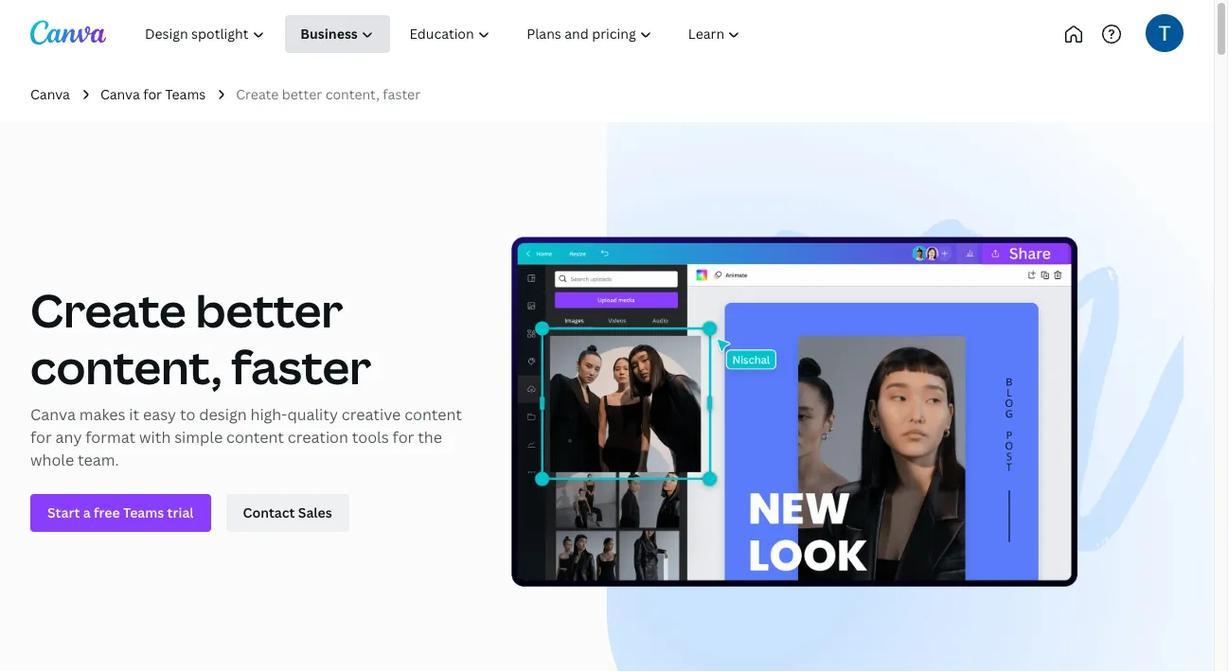 Task type: vqa. For each thing, say whether or not it's contained in the screenshot.
Yellow Gray Contemporary Cool Business and Networking Story Ad group at the left bottom of the page
no



Task type: locate. For each thing, give the bounding box(es) containing it.
faster
[[383, 85, 420, 103], [231, 337, 371, 398]]

1 vertical spatial content
[[226, 427, 284, 448]]

it
[[129, 405, 139, 426]]

1 vertical spatial faster
[[231, 337, 371, 398]]

0 horizontal spatial for
[[30, 427, 52, 448]]

create
[[236, 85, 279, 103], [30, 280, 186, 341]]

canva inside canva for teams link
[[100, 85, 140, 103]]

canva
[[30, 85, 70, 103], [100, 85, 140, 103], [30, 405, 76, 426]]

1 horizontal spatial content
[[404, 405, 462, 426]]

1 horizontal spatial for
[[143, 85, 162, 103]]

create better content, faster canva makes it easy to design high-quality creative content for any format with simple content creation tools for the whole team.
[[30, 280, 462, 471]]

1 horizontal spatial content,
[[325, 85, 380, 103]]

create inside create better content, faster canva makes it easy to design high-quality creative content for any format with simple content creation tools for the whole team.
[[30, 280, 186, 341]]

creative
[[342, 405, 401, 426]]

0 horizontal spatial content,
[[30, 337, 222, 398]]

for left the
[[393, 427, 414, 448]]

1 vertical spatial better
[[196, 280, 343, 341]]

content up the
[[404, 405, 462, 426]]

content
[[404, 405, 462, 426], [226, 427, 284, 448]]

canva for teams
[[100, 85, 206, 103]]

0 vertical spatial create
[[236, 85, 279, 103]]

content,
[[325, 85, 380, 103], [30, 337, 222, 398]]

1 vertical spatial content,
[[30, 337, 222, 398]]

team.
[[78, 450, 119, 471]]

0 vertical spatial faster
[[383, 85, 420, 103]]

better
[[282, 85, 322, 103], [196, 280, 343, 341]]

0 horizontal spatial faster
[[231, 337, 371, 398]]

for
[[143, 85, 162, 103], [30, 427, 52, 448], [393, 427, 414, 448]]

content, for create better content, faster
[[325, 85, 380, 103]]

0 vertical spatial better
[[282, 85, 322, 103]]

0 horizontal spatial content
[[226, 427, 284, 448]]

format
[[85, 427, 136, 448]]

simple
[[174, 427, 223, 448]]

content, inside create better content, faster canva makes it easy to design high-quality creative content for any format with simple content creation tools for the whole team.
[[30, 337, 222, 398]]

content down "high-"
[[226, 427, 284, 448]]

0 vertical spatial content,
[[325, 85, 380, 103]]

canva inside create better content, faster canva makes it easy to design high-quality creative content for any format with simple content creation tools for the whole team.
[[30, 405, 76, 426]]

quality
[[287, 405, 338, 426]]

better inside create better content, faster canva makes it easy to design high-quality creative content for any format with simple content creation tools for the whole team.
[[196, 280, 343, 341]]

for left teams
[[143, 85, 162, 103]]

for up the whole
[[30, 427, 52, 448]]

canva for canva for teams
[[100, 85, 140, 103]]

faster inside create better content, faster canva makes it easy to design high-quality creative content for any format with simple content creation tools for the whole team.
[[231, 337, 371, 398]]

1 vertical spatial create
[[30, 280, 186, 341]]

2 horizontal spatial for
[[393, 427, 414, 448]]

1 horizontal spatial faster
[[383, 85, 420, 103]]

create for create better content, faster canva makes it easy to design high-quality creative content for any format with simple content creation tools for the whole team.
[[30, 280, 186, 341]]

better for create better content, faster canva makes it easy to design high-quality creative content for any format with simple content creation tools for the whole team.
[[196, 280, 343, 341]]

whole
[[30, 450, 74, 471]]

canva link
[[30, 84, 70, 105]]

0 horizontal spatial create
[[30, 280, 186, 341]]

1 horizontal spatial create
[[236, 85, 279, 103]]



Task type: describe. For each thing, give the bounding box(es) containing it.
better for create better content, faster
[[282, 85, 322, 103]]

tools
[[352, 427, 389, 448]]

the
[[418, 427, 442, 448]]

faster for create better content, faster canva makes it easy to design high-quality creative content for any format with simple content creation tools for the whole team.
[[231, 337, 371, 398]]

high-
[[250, 405, 287, 426]]

faster for create better content, faster
[[383, 85, 420, 103]]

design
[[199, 405, 247, 426]]

teams
[[165, 85, 206, 103]]

0 vertical spatial content
[[404, 405, 462, 426]]

top level navigation element
[[129, 15, 821, 53]]

easy
[[143, 405, 176, 426]]

create better content, faster
[[236, 85, 420, 103]]

to
[[180, 405, 195, 426]]

canva for canva
[[30, 85, 70, 103]]

with
[[139, 427, 171, 448]]

creation
[[288, 427, 348, 448]]

content, for create better content, faster canva makes it easy to design high-quality creative content for any format with simple content creation tools for the whole team.
[[30, 337, 222, 398]]

any
[[55, 427, 82, 448]]

makes
[[79, 405, 125, 426]]

create for create better content, faster
[[236, 85, 279, 103]]

canva for teams link
[[100, 84, 206, 105]]



